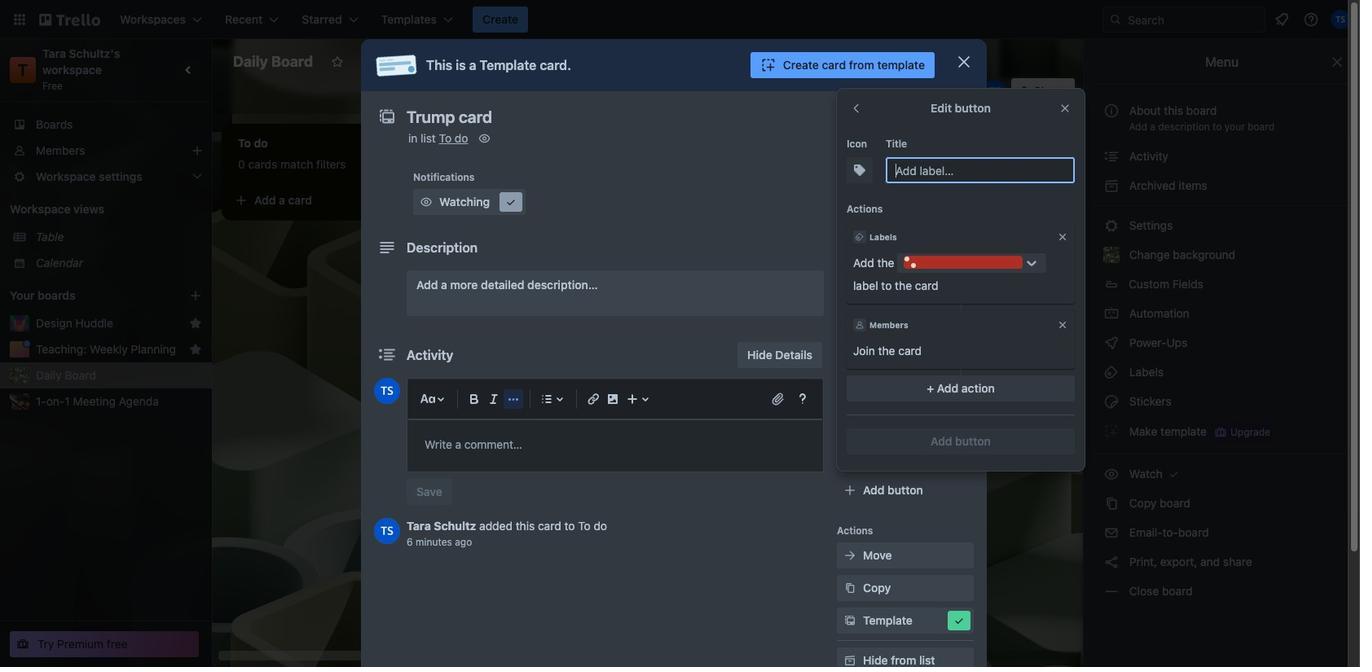 Task type: locate. For each thing, give the bounding box(es) containing it.
template
[[480, 58, 537, 73], [863, 614, 913, 628]]

watching down customize views 'icon'
[[548, 84, 598, 98]]

1 vertical spatial do
[[594, 519, 607, 533]]

menu
[[1206, 55, 1239, 69]]

sm image for checklist link
[[842, 253, 859, 269]]

Search field
[[1123, 7, 1265, 32]]

open information menu image
[[1304, 11, 1320, 28]]

0 horizontal spatial match
[[281, 157, 313, 171]]

close
[[1130, 585, 1160, 598]]

members link
[[0, 138, 212, 164], [837, 183, 974, 209]]

3 cards from the left
[[943, 157, 972, 171]]

ups down automation link
[[1167, 336, 1188, 350]]

add
[[1130, 121, 1148, 133], [837, 165, 856, 177], [254, 193, 276, 207], [486, 193, 508, 207], [949, 193, 971, 207], [854, 256, 875, 270], [417, 278, 438, 292], [937, 382, 959, 395], [863, 417, 885, 430], [931, 435, 953, 448], [863, 483, 885, 497]]

0 horizontal spatial custom
[[863, 351, 905, 365]]

sm image inside automation link
[[1104, 306, 1120, 322]]

3 0 cards match filters from the left
[[933, 157, 1041, 171]]

sm image inside copy link
[[842, 581, 859, 597]]

add button up "move" link on the right
[[863, 483, 924, 497]]

to
[[1213, 121, 1223, 133], [859, 165, 869, 177], [882, 279, 892, 293], [565, 519, 575, 533]]

1 vertical spatial tara
[[407, 519, 431, 533]]

sm image for email-to-board link
[[1104, 525, 1120, 541]]

1 horizontal spatial labels link
[[1094, 360, 1351, 386]]

sm image inside watching button
[[418, 194, 435, 210]]

sm image for print, export, and share link
[[1104, 554, 1120, 571]]

template inside create card from template button
[[878, 58, 925, 72]]

2 starred icon image from the top
[[189, 343, 202, 356]]

card
[[822, 58, 846, 72], [288, 193, 312, 207], [520, 193, 544, 207], [983, 193, 1007, 207], [915, 279, 939, 293], [899, 344, 922, 358], [538, 519, 562, 533]]

0 horizontal spatial watching
[[439, 195, 490, 209]]

sm image inside watch link
[[1104, 466, 1120, 483]]

0 horizontal spatial 0 cards match filters
[[238, 157, 346, 171]]

2 vertical spatial automation
[[837, 458, 893, 470]]

starred icon image down add board image
[[189, 317, 202, 330]]

board up to-
[[1160, 497, 1191, 510]]

meeting
[[73, 395, 116, 408]]

members
[[36, 143, 85, 157], [863, 188, 914, 202], [870, 320, 909, 330]]

0 horizontal spatial labels link
[[837, 215, 974, 241]]

power-ups down 'primary' element
[[645, 84, 705, 98]]

0 horizontal spatial template
[[480, 58, 537, 73]]

text styles image
[[418, 390, 438, 409]]

archived items
[[1127, 179, 1208, 192]]

fields down 'change background'
[[1173, 277, 1204, 291]]

1 horizontal spatial tara
[[407, 519, 431, 533]]

custom fields down 'change background'
[[1129, 277, 1204, 291]]

0 horizontal spatial custom fields
[[863, 351, 940, 365]]

0 vertical spatial workspace
[[383, 55, 443, 68]]

board inside "link"
[[522, 55, 554, 68]]

1 horizontal spatial to
[[578, 519, 591, 533]]

planning
[[131, 342, 176, 356]]

0 vertical spatial template
[[480, 58, 537, 73]]

3 add a card from the left
[[949, 193, 1007, 207]]

card inside create card from template button
[[822, 58, 846, 72]]

1 vertical spatial add button button
[[837, 478, 974, 504]]

button down all on the top right of the page
[[955, 101, 991, 115]]

the up label to the card
[[878, 256, 895, 270]]

create
[[483, 12, 519, 26], [783, 58, 819, 72]]

template right from
[[878, 58, 925, 72]]

daily board
[[233, 53, 313, 70], [36, 369, 96, 382]]

0 horizontal spatial power-ups
[[645, 84, 705, 98]]

1 vertical spatial actions
[[837, 525, 874, 537]]

custom fields
[[1129, 277, 1204, 291], [863, 351, 940, 365]]

tara inside tara schultz added this card to to do 6 minutes ago
[[407, 519, 431, 533]]

stickers
[[1127, 395, 1172, 408]]

watching down notifications
[[439, 195, 490, 209]]

2 horizontal spatial 0 cards match filters
[[933, 157, 1041, 171]]

power-
[[645, 84, 683, 98], [1130, 336, 1167, 350], [837, 393, 871, 405], [888, 417, 926, 430]]

board inside text field
[[271, 53, 313, 70]]

1 horizontal spatial do
[[594, 519, 607, 533]]

ups
[[683, 84, 705, 98], [1167, 336, 1188, 350], [871, 393, 890, 405], [926, 417, 948, 430]]

3 match from the left
[[975, 157, 1008, 171]]

custom down cover
[[863, 351, 905, 365]]

this right the added
[[516, 519, 535, 533]]

1 vertical spatial custom fields
[[863, 351, 940, 365]]

create for create
[[483, 12, 519, 26]]

1 horizontal spatial members link
[[837, 183, 974, 209]]

create from template… image
[[417, 194, 430, 207]]

1 vertical spatial tara schultz (taraschultz7) image
[[374, 378, 400, 404]]

0 vertical spatial create
[[483, 12, 519, 26]]

sm image inside "settings" link
[[1104, 218, 1120, 234]]

make
[[1130, 425, 1158, 438]]

1 vertical spatial starred icon image
[[189, 343, 202, 356]]

board left customize views 'icon'
[[522, 55, 554, 68]]

None text field
[[399, 103, 937, 132]]

card.
[[540, 58, 572, 73]]

members down boards
[[36, 143, 85, 157]]

0 vertical spatial tara schultz (taraschultz7) image
[[1331, 10, 1351, 29]]

workspace left is
[[383, 55, 443, 68]]

power-ups button
[[612, 78, 714, 104]]

0 vertical spatial tara schultz (taraschultz7) image
[[984, 80, 1007, 103]]

1 horizontal spatial 0 cards match filters
[[470, 157, 578, 171]]

automation down add power-ups link
[[837, 458, 893, 470]]

2 filters from the left
[[548, 157, 578, 171]]

sm image inside cover link
[[842, 318, 859, 334]]

the down checklist link
[[895, 279, 912, 293]]

1 horizontal spatial power-ups
[[837, 393, 890, 405]]

1 vertical spatial custom fields button
[[837, 351, 974, 367]]

sm image inside print, export, and share link
[[1104, 554, 1120, 571]]

close image
[[1057, 320, 1069, 331]]

copy down the move
[[863, 581, 891, 595]]

0 horizontal spatial filters
[[316, 157, 346, 171]]

this inside tara schultz added this card to to do 6 minutes ago
[[516, 519, 535, 533]]

board up 1
[[65, 369, 96, 382]]

3 add a card button from the left
[[923, 188, 1106, 214]]

1 horizontal spatial add a card
[[486, 193, 544, 207]]

teaching: weekly planning
[[36, 342, 176, 356]]

starred icon image right planning
[[189, 343, 202, 356]]

add inside about this board add a description to your board
[[1130, 121, 1148, 133]]

sm image for power-ups link
[[1104, 335, 1120, 351]]

change
[[1130, 248, 1170, 262]]

1 horizontal spatial workspace
[[383, 55, 443, 68]]

1 vertical spatial create
[[783, 58, 819, 72]]

title
[[886, 138, 908, 150]]

1 horizontal spatial filters
[[548, 157, 578, 171]]

fields up +
[[908, 351, 940, 365]]

0 vertical spatial the
[[878, 256, 895, 270]]

your
[[1225, 121, 1246, 133]]

workspace visible
[[383, 55, 481, 68]]

edit button
[[931, 101, 991, 115]]

0 horizontal spatial tara schultz (taraschultz7) image
[[374, 519, 400, 545]]

calendar link
[[36, 255, 202, 272]]

watching button down card. on the left of page
[[518, 78, 608, 104]]

0 horizontal spatial custom fields button
[[837, 351, 974, 367]]

sm image inside "move" link
[[842, 548, 859, 564]]

copy link
[[837, 576, 974, 602]]

customize views image
[[572, 54, 588, 70]]

checklist link
[[837, 248, 974, 274]]

to inside tara schultz added this card to to do 6 minutes ago
[[578, 519, 591, 533]]

0 horizontal spatial workspace
[[10, 202, 71, 216]]

tara schultz (taraschultz7) image
[[1331, 10, 1351, 29], [374, 519, 400, 545]]

t
[[18, 60, 28, 79]]

0 vertical spatial watching button
[[518, 78, 608, 104]]

tara schultz (taraschultz7) image left text styles image
[[374, 378, 400, 404]]

template right make
[[1161, 425, 1207, 438]]

2 horizontal spatial cards
[[943, 157, 972, 171]]

automation down create card from template button
[[740, 84, 803, 98]]

add button button up "move" link on the right
[[837, 478, 974, 504]]

board up print, export, and share
[[1179, 526, 1209, 540]]

attach and insert link image
[[770, 391, 787, 408]]

0 horizontal spatial tara
[[42, 46, 66, 60]]

1-on-1 meeting agenda
[[36, 395, 159, 408]]

create for create card from template
[[783, 58, 819, 72]]

0 vertical spatial daily board
[[233, 53, 313, 70]]

1 vertical spatial tara schultz (taraschultz7) image
[[374, 519, 400, 545]]

1 horizontal spatial daily board
[[233, 53, 313, 70]]

your boards
[[10, 289, 76, 302]]

1 horizontal spatial custom
[[1129, 277, 1170, 291]]

workspace
[[383, 55, 443, 68], [10, 202, 71, 216]]

tara schultz (taraschultz7) image right open information menu image
[[1331, 10, 1351, 29]]

power- down the join the card
[[888, 417, 926, 430]]

0 vertical spatial members link
[[0, 138, 212, 164]]

list
[[421, 131, 436, 145]]

members link down add to template
[[837, 183, 974, 209]]

background
[[1174, 248, 1236, 262]]

2 horizontal spatial add a card
[[949, 193, 1007, 207]]

settings
[[1127, 219, 1173, 232]]

1 horizontal spatial board
[[271, 53, 313, 70]]

to right the added
[[565, 519, 575, 533]]

1-on-1 meeting agenda link
[[36, 394, 202, 410]]

return to previous screen image
[[850, 102, 863, 115]]

0 vertical spatial actions
[[847, 203, 883, 215]]

1 horizontal spatial daily
[[233, 53, 268, 70]]

1 horizontal spatial this
[[1165, 104, 1184, 117]]

sm image inside power-ups link
[[1104, 335, 1120, 351]]

attachment
[[863, 286, 926, 300]]

this up description
[[1165, 104, 1184, 117]]

1 horizontal spatial activity
[[1127, 149, 1169, 163]]

tara schultz (taraschultz7) image right all on the top right of the page
[[984, 80, 1007, 103]]

custom for menu
[[1129, 277, 1170, 291]]

sm image inside template button
[[842, 613, 859, 629]]

1 horizontal spatial create
[[783, 58, 819, 72]]

sm image inside email-to-board link
[[1104, 525, 1120, 541]]

1 horizontal spatial template
[[863, 614, 913, 628]]

0 vertical spatial this
[[1165, 104, 1184, 117]]

2 horizontal spatial filters
[[1011, 157, 1041, 171]]

sm image
[[477, 130, 493, 147], [1104, 148, 1120, 165], [852, 162, 868, 179], [842, 188, 859, 204], [418, 194, 435, 210], [1104, 218, 1120, 234], [842, 220, 859, 236], [842, 253, 859, 269], [1104, 306, 1120, 322], [842, 318, 859, 334], [1104, 335, 1120, 351], [1104, 364, 1120, 381], [1104, 466, 1120, 483], [1104, 525, 1120, 541], [842, 548, 859, 564], [1104, 554, 1120, 571], [842, 581, 859, 597], [1104, 584, 1120, 600], [842, 613, 859, 629], [842, 653, 859, 668]]

0 horizontal spatial automation
[[740, 84, 803, 98]]

copy up email-
[[1130, 497, 1157, 510]]

sm image inside close board link
[[1104, 584, 1120, 600]]

members down add to template
[[863, 188, 914, 202]]

items
[[1179, 179, 1208, 192]]

2 add a card button from the left
[[460, 188, 642, 214]]

change background link
[[1094, 242, 1351, 268]]

tara
[[42, 46, 66, 60], [407, 519, 431, 533]]

1 starred icon image from the top
[[189, 317, 202, 330]]

to left your
[[1213, 121, 1223, 133]]

power- down 'primary' element
[[645, 84, 683, 98]]

1 vertical spatial this
[[516, 519, 535, 533]]

0 vertical spatial activity
[[1127, 149, 1169, 163]]

automation
[[740, 84, 803, 98], [1127, 307, 1190, 320], [837, 458, 893, 470]]

add button down + add action
[[931, 435, 991, 448]]

save
[[417, 485, 443, 499]]

the for add the
[[878, 256, 895, 270]]

2 vertical spatial members
[[870, 320, 909, 330]]

labels link up checklist link
[[837, 215, 974, 241]]

0 vertical spatial automation
[[740, 84, 803, 98]]

italic ⌘i image
[[484, 390, 504, 409]]

card inside tara schultz added this card to to do 6 minutes ago
[[538, 519, 562, 533]]

all
[[953, 84, 965, 98]]

create up automation button
[[783, 58, 819, 72]]

power-ups up stickers
[[1127, 336, 1191, 350]]

workspace
[[42, 63, 102, 77]]

1 horizontal spatial tara schultz (taraschultz7) image
[[984, 80, 1007, 103]]

boards link
[[0, 112, 212, 138]]

button up "move" link on the right
[[888, 483, 924, 497]]

0 vertical spatial custom fields
[[1129, 277, 1204, 291]]

add button button
[[847, 429, 1075, 455], [837, 478, 974, 504]]

0 vertical spatial starred icon image
[[189, 317, 202, 330]]

sm image for automation link
[[1104, 306, 1120, 322]]

fields for add to template
[[908, 351, 940, 365]]

a
[[469, 58, 477, 73], [1151, 121, 1156, 133], [279, 193, 285, 207], [510, 193, 517, 207], [974, 193, 980, 207], [441, 278, 448, 292]]

sm image
[[718, 78, 740, 101], [1104, 178, 1120, 194], [503, 194, 519, 210], [1104, 394, 1120, 410], [1104, 423, 1120, 439], [1166, 466, 1183, 483], [1104, 496, 1120, 512], [951, 613, 968, 629]]

members link down boards
[[0, 138, 212, 164]]

1 vertical spatial daily board
[[36, 369, 96, 382]]

filters
[[316, 157, 346, 171], [548, 157, 578, 171], [1011, 157, 1041, 171]]

template down create button
[[480, 58, 537, 73]]

watching button down notifications
[[413, 189, 526, 215]]

0 vertical spatial custom
[[1129, 277, 1170, 291]]

0 horizontal spatial this
[[516, 519, 535, 533]]

board left star or unstar board icon
[[271, 53, 313, 70]]

tara up the 6
[[407, 519, 431, 533]]

custom fields down cover link
[[863, 351, 940, 365]]

board down "export,"
[[1163, 585, 1193, 598]]

1 horizontal spatial add a card button
[[460, 188, 642, 214]]

0 horizontal spatial cards
[[248, 157, 277, 171]]

add button
[[931, 435, 991, 448], [863, 483, 924, 497]]

ups left automation button
[[683, 84, 705, 98]]

cover link
[[837, 313, 974, 339]]

create inside 'primary' element
[[483, 12, 519, 26]]

template inside template button
[[863, 614, 913, 628]]

sm image inside activity link
[[1104, 148, 1120, 165]]

1 vertical spatial fields
[[908, 351, 940, 365]]

tara inside tara schultz's workspace free
[[42, 46, 66, 60]]

sm image inside checklist link
[[842, 253, 859, 269]]

template
[[878, 58, 925, 72], [871, 165, 914, 177], [1161, 425, 1207, 438]]

stickers link
[[1094, 389, 1351, 415]]

tara schultz's workspace free
[[42, 46, 123, 92]]

custom fields button down change background link
[[1094, 272, 1351, 298]]

move link
[[837, 543, 974, 569]]

2 add a card from the left
[[486, 193, 544, 207]]

more
[[451, 278, 478, 292]]

workspace inside button
[[383, 55, 443, 68]]

sm image for members link to the bottom
[[842, 188, 859, 204]]

add power-ups link
[[837, 411, 974, 437]]

details
[[776, 348, 813, 362]]

power-ups down join
[[837, 393, 890, 405]]

1 horizontal spatial copy
[[1130, 497, 1157, 510]]

0 vertical spatial template
[[878, 58, 925, 72]]

custom fields for add to template
[[863, 351, 940, 365]]

sm image inside archived items link
[[1104, 178, 1120, 194]]

copy board
[[1127, 497, 1191, 510]]

daily board up 1
[[36, 369, 96, 382]]

2 horizontal spatial match
[[975, 157, 1008, 171]]

custom fields for menu
[[1129, 277, 1204, 291]]

2 match from the left
[[512, 157, 545, 171]]

color: red, title: none image
[[904, 256, 1023, 269]]

the right join
[[879, 344, 896, 358]]

sm image for close board link at the right of page
[[1104, 584, 1120, 600]]

template down title
[[871, 165, 914, 177]]

1 vertical spatial daily
[[36, 369, 62, 382]]

to inside about this board add a description to your board
[[1213, 121, 1223, 133]]

actions up the move
[[837, 525, 874, 537]]

0 horizontal spatial do
[[455, 131, 468, 145]]

add a card button
[[228, 188, 411, 214], [460, 188, 642, 214], [923, 188, 1106, 214]]

create up this is a template card.
[[483, 12, 519, 26]]

1 vertical spatial activity
[[407, 348, 454, 363]]

1 horizontal spatial custom fields
[[1129, 277, 1204, 291]]

activity up text styles image
[[407, 348, 454, 363]]

tara up workspace
[[42, 46, 66, 60]]

template down copy link at the right
[[863, 614, 913, 628]]

1 horizontal spatial match
[[512, 157, 545, 171]]

open help dialog image
[[793, 390, 813, 409]]

activity up archived at the top
[[1127, 149, 1169, 163]]

filters for 2nd add a card button
[[548, 157, 578, 171]]

labels down create from template… image
[[863, 221, 899, 235]]

sm image for watching button to the bottom
[[418, 194, 435, 210]]

edit
[[931, 101, 952, 115]]

sm image for "settings" link
[[1104, 218, 1120, 234]]

0 vertical spatial add button
[[931, 435, 991, 448]]

to
[[439, 131, 452, 145], [578, 519, 591, 533]]

a inside about this board add a description to your board
[[1151, 121, 1156, 133]]

teaching:
[[36, 342, 87, 356]]

sm image for cover link
[[842, 318, 859, 334]]

1 vertical spatial copy
[[863, 581, 891, 595]]

sm image for activity link
[[1104, 148, 1120, 165]]

schultz's
[[69, 46, 120, 60]]

premium
[[57, 638, 104, 651]]

0 vertical spatial daily
[[233, 53, 268, 70]]

1 vertical spatial template
[[863, 614, 913, 628]]

labels
[[863, 221, 899, 235], [870, 232, 897, 242], [1127, 365, 1164, 379]]

automation down change in the top right of the page
[[1127, 307, 1190, 320]]

custom down change in the top right of the page
[[1129, 277, 1170, 291]]

copy
[[1130, 497, 1157, 510], [863, 581, 891, 595]]

0 vertical spatial tara
[[42, 46, 66, 60]]

1 0 cards match filters from the left
[[238, 157, 346, 171]]

sm image inside members link
[[842, 188, 859, 204]]

clear
[[921, 84, 950, 98]]

daily board left star or unstar board icon
[[233, 53, 313, 70]]

ago
[[455, 536, 472, 549]]

export,
[[1161, 555, 1198, 569]]

labels up stickers
[[1127, 365, 1164, 379]]

1 vertical spatial template
[[871, 165, 914, 177]]

members up the join the card
[[870, 320, 909, 330]]

add button button down + add action
[[847, 429, 1075, 455]]

button down "action" at the right bottom of the page
[[956, 435, 991, 448]]

starred icon image
[[189, 317, 202, 330], [189, 343, 202, 356]]

0 horizontal spatial add a card button
[[228, 188, 411, 214]]

add a more detailed description… link
[[407, 271, 824, 316]]

0 horizontal spatial daily board
[[36, 369, 96, 382]]

tara schultz (taraschultz7) image left the 6
[[374, 519, 400, 545]]

labels link up stickers link
[[1094, 360, 1351, 386]]

tara schultz (taraschultz7) image
[[984, 80, 1007, 103], [374, 378, 400, 404]]

daily inside board name text field
[[233, 53, 268, 70]]

copy for copy board
[[1130, 497, 1157, 510]]

3 filters from the left
[[1011, 157, 1041, 171]]

0 horizontal spatial to
[[439, 131, 452, 145]]

1 vertical spatial workspace
[[10, 202, 71, 216]]

cards
[[248, 157, 277, 171], [480, 157, 509, 171], [943, 157, 972, 171]]

1 add a card from the left
[[254, 193, 312, 207]]

1 cards from the left
[[248, 157, 277, 171]]

actions down add to template
[[847, 203, 883, 215]]

board right your
[[1248, 121, 1275, 133]]

try premium free
[[38, 638, 128, 651]]

workspace up table
[[10, 202, 71, 216]]

description…
[[528, 278, 598, 292]]

power-ups inside button
[[645, 84, 705, 98]]

1 horizontal spatial add button
[[931, 435, 991, 448]]

custom fields button down cover link
[[837, 351, 974, 367]]

do inside tara schultz added this card to to do 6 minutes ago
[[594, 519, 607, 533]]

2 0 cards match filters from the left
[[470, 157, 578, 171]]

this is a template card.
[[426, 58, 572, 73]]



Task type: describe. For each thing, give the bounding box(es) containing it.
tara for schultz
[[407, 519, 431, 533]]

star or unstar board image
[[331, 55, 344, 68]]

email-
[[1130, 526, 1163, 540]]

free
[[107, 638, 128, 651]]

power-ups link
[[1094, 330, 1351, 356]]

settings link
[[1094, 213, 1351, 239]]

0 cards match filters for 1st add a card button from the right
[[933, 157, 1041, 171]]

workspace visible button
[[354, 49, 491, 75]]

Add label… text field
[[886, 157, 1075, 183]]

table link
[[36, 229, 202, 245]]

0 horizontal spatial add button
[[863, 483, 924, 497]]

0 notifications image
[[1273, 10, 1292, 29]]

add the
[[854, 256, 895, 270]]

visible
[[446, 55, 481, 68]]

sm image inside watch link
[[1166, 466, 1183, 483]]

automation link
[[1094, 301, 1351, 327]]

ups inside button
[[683, 84, 705, 98]]

0 vertical spatial members
[[36, 143, 85, 157]]

close board
[[1127, 585, 1193, 598]]

custom fields button for add to template
[[837, 351, 974, 367]]

close dialog image
[[955, 52, 974, 72]]

bold ⌘b image
[[465, 390, 484, 409]]

daily board link
[[36, 368, 202, 384]]

copy board link
[[1094, 491, 1351, 517]]

workspace for workspace visible
[[383, 55, 443, 68]]

1-
[[36, 395, 46, 408]]

in list to do
[[408, 131, 468, 145]]

to-
[[1163, 526, 1179, 540]]

custom for add to template
[[863, 351, 905, 365]]

1 vertical spatial button
[[956, 435, 991, 448]]

create from template… image
[[881, 194, 894, 207]]

to inside tara schultz added this card to to do 6 minutes ago
[[565, 519, 575, 533]]

automation inside button
[[740, 84, 803, 98]]

workspace views
[[10, 202, 104, 216]]

2 vertical spatial template
[[1161, 425, 1207, 438]]

teaching: weekly planning button
[[36, 342, 183, 358]]

archived
[[1130, 179, 1176, 192]]

hide details
[[748, 348, 813, 362]]

1 vertical spatial the
[[895, 279, 912, 293]]

agenda
[[119, 395, 159, 408]]

1 vertical spatial members link
[[837, 183, 974, 209]]

huddle
[[75, 316, 113, 330]]

join
[[854, 344, 876, 358]]

ups down +
[[926, 417, 948, 430]]

board inside copy board link
[[1160, 497, 1191, 510]]

0 horizontal spatial daily
[[36, 369, 62, 382]]

sm image inside automation button
[[718, 78, 740, 101]]

sm image for template button
[[842, 613, 859, 629]]

clear all
[[921, 84, 965, 98]]

2 horizontal spatial power-ups
[[1127, 336, 1191, 350]]

sm image for copy link at the right
[[842, 581, 859, 597]]

fields for menu
[[1173, 277, 1204, 291]]

editor toolbar toolbar
[[415, 386, 816, 413]]

label
[[854, 279, 879, 293]]

share
[[1034, 84, 1066, 98]]

0 vertical spatial do
[[455, 131, 468, 145]]

add board image
[[189, 289, 202, 302]]

email-to-board link
[[1094, 520, 1351, 546]]

board link
[[494, 49, 563, 75]]

sm image for watch link
[[1104, 466, 1120, 483]]

attachment button
[[837, 280, 974, 307]]

create card from template button
[[751, 52, 935, 78]]

link image
[[584, 390, 603, 409]]

6 minutes ago link
[[407, 536, 472, 549]]

1 match from the left
[[281, 157, 313, 171]]

0 cards match filters for 2nd add a card button
[[470, 157, 578, 171]]

1 horizontal spatial watching
[[548, 84, 598, 98]]

1 vertical spatial watching button
[[413, 189, 526, 215]]

0 vertical spatial add button button
[[847, 429, 1075, 455]]

1 horizontal spatial automation
[[837, 458, 893, 470]]

icon
[[847, 138, 868, 150]]

image image
[[603, 390, 623, 409]]

2 cards from the left
[[480, 157, 509, 171]]

0 vertical spatial button
[[955, 101, 991, 115]]

sm image inside copy board link
[[1104, 496, 1120, 512]]

try premium free button
[[10, 632, 199, 658]]

clear all button
[[915, 78, 972, 104]]

0 vertical spatial to
[[439, 131, 452, 145]]

close board link
[[1094, 579, 1351, 605]]

automation button
[[718, 78, 812, 104]]

sm image inside template button
[[951, 613, 968, 629]]

watch
[[1127, 467, 1166, 481]]

more formatting image
[[504, 390, 523, 409]]

print, export, and share link
[[1094, 550, 1351, 576]]

starred icon image for teaching: weekly planning
[[189, 343, 202, 356]]

action
[[962, 382, 995, 395]]

upgrade button
[[1212, 423, 1274, 443]]

on-
[[46, 395, 65, 408]]

add a card for 2nd add a card button
[[486, 193, 544, 207]]

1 vertical spatial labels link
[[1094, 360, 1351, 386]]

1 filters from the left
[[316, 157, 346, 171]]

tara for schultz's
[[42, 46, 66, 60]]

2 vertical spatial button
[[888, 483, 924, 497]]

2 horizontal spatial automation
[[1127, 307, 1190, 320]]

Main content area, start typing to enter text. text field
[[425, 435, 806, 455]]

from
[[849, 58, 875, 72]]

0 vertical spatial labels link
[[837, 215, 974, 241]]

added
[[480, 519, 513, 533]]

in
[[408, 131, 418, 145]]

1 horizontal spatial tara schultz (taraschultz7) image
[[1331, 10, 1351, 29]]

workspace for workspace views
[[10, 202, 71, 216]]

0 horizontal spatial board
[[65, 369, 96, 382]]

minutes
[[416, 536, 452, 549]]

change background
[[1127, 248, 1236, 262]]

archived items link
[[1094, 173, 1351, 199]]

to right label
[[882, 279, 892, 293]]

calendar
[[36, 256, 83, 270]]

primary element
[[0, 0, 1361, 39]]

Board name text field
[[225, 49, 321, 75]]

checklist
[[863, 254, 914, 267]]

design huddle
[[36, 316, 113, 330]]

the for join the card
[[879, 344, 896, 358]]

share button
[[1012, 78, 1075, 104]]

board up description
[[1187, 104, 1217, 117]]

tara schultz added this card to to do 6 minutes ago
[[407, 519, 607, 549]]

sm image inside stickers link
[[1104, 394, 1120, 410]]

power- up stickers
[[1130, 336, 1167, 350]]

1 add a card button from the left
[[228, 188, 411, 214]]

ups up add power-ups
[[871, 393, 890, 405]]

sm image for "move" link on the right
[[842, 548, 859, 564]]

6
[[407, 536, 413, 549]]

your boards with 4 items element
[[10, 286, 165, 306]]

search image
[[1110, 13, 1123, 26]]

close popover image
[[1059, 102, 1072, 115]]

filters for 1st add a card button from the right
[[1011, 157, 1041, 171]]

to down icon
[[859, 165, 869, 177]]

board inside email-to-board link
[[1179, 526, 1209, 540]]

lists image
[[537, 390, 557, 409]]

daily board inside board name text field
[[233, 53, 313, 70]]

+
[[927, 382, 934, 395]]

free
[[42, 80, 63, 92]]

this inside about this board add a description to your board
[[1165, 104, 1184, 117]]

schultz
[[434, 519, 476, 533]]

save button
[[407, 479, 452, 505]]

labels up checklist
[[870, 232, 897, 242]]

weekly
[[90, 342, 128, 356]]

1 vertical spatial members
[[863, 188, 914, 202]]

1
[[65, 395, 70, 408]]

upgrade
[[1231, 426, 1271, 439]]

add a more detailed description…
[[417, 278, 598, 292]]

copy for copy
[[863, 581, 891, 595]]

1 vertical spatial watching
[[439, 195, 490, 209]]

design huddle button
[[36, 316, 183, 332]]

to do link
[[439, 131, 468, 145]]

board inside close board link
[[1163, 585, 1193, 598]]

description
[[1159, 121, 1211, 133]]

filters
[[840, 84, 873, 98]]

hide details link
[[738, 342, 823, 369]]

power- down join
[[837, 393, 871, 405]]

starred icon image for design huddle
[[189, 317, 202, 330]]

try
[[38, 638, 54, 651]]

custom fields button for menu
[[1094, 272, 1351, 298]]

about this board add a description to your board
[[1130, 104, 1275, 133]]

power- inside button
[[645, 84, 683, 98]]

close image
[[1057, 232, 1069, 243]]

boards
[[36, 117, 73, 131]]

t link
[[10, 57, 36, 83]]

add a card for 1st add a card button from the left
[[254, 193, 312, 207]]

cover
[[863, 319, 895, 333]]

activity link
[[1094, 143, 1351, 170]]



Task type: vqa. For each thing, say whether or not it's contained in the screenshot.
Start with a blank board
no



